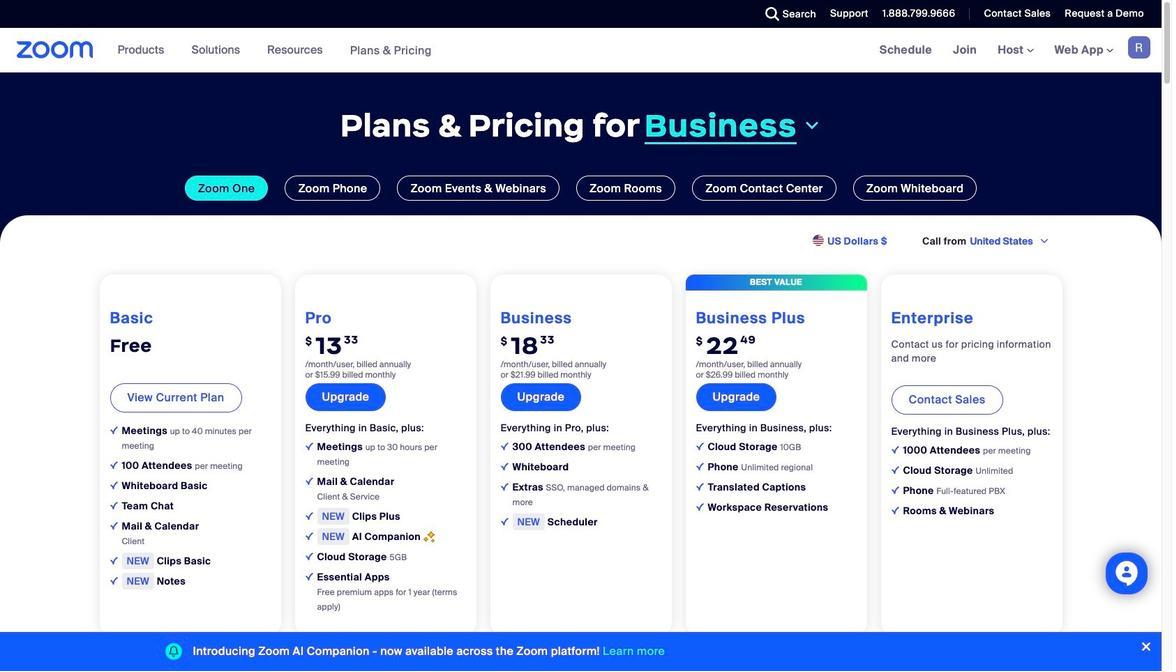 Task type: describe. For each thing, give the bounding box(es) containing it.
down image
[[803, 118, 821, 134]]

Country/Region text field
[[969, 234, 1038, 248]]

product information navigation
[[107, 28, 442, 73]]



Task type: locate. For each thing, give the bounding box(es) containing it.
show options image
[[1038, 236, 1050, 247]]

ok image
[[501, 443, 508, 450], [696, 443, 704, 450], [891, 446, 899, 454], [110, 462, 118, 469], [305, 478, 313, 485], [110, 482, 118, 490], [891, 487, 899, 494], [501, 518, 508, 526], [110, 522, 118, 530], [305, 533, 313, 540], [305, 553, 313, 561], [305, 573, 313, 581], [110, 578, 118, 585]]

meetings navigation
[[869, 28, 1162, 73]]

profile picture image
[[1128, 36, 1150, 59]]

zoom logo image
[[17, 41, 93, 59]]

ok image
[[110, 427, 118, 435], [305, 443, 313, 450], [501, 463, 508, 471], [696, 463, 704, 471], [891, 466, 899, 474], [501, 483, 508, 491], [696, 483, 704, 491], [110, 502, 118, 510], [696, 503, 704, 511], [891, 507, 899, 515], [305, 513, 313, 520], [110, 557, 118, 565]]

tabs of zoom services tab list
[[21, 176, 1141, 201]]

main content
[[0, 28, 1162, 672]]

banner
[[0, 28, 1162, 73]]



Task type: vqa. For each thing, say whether or not it's contained in the screenshot.
&
no



